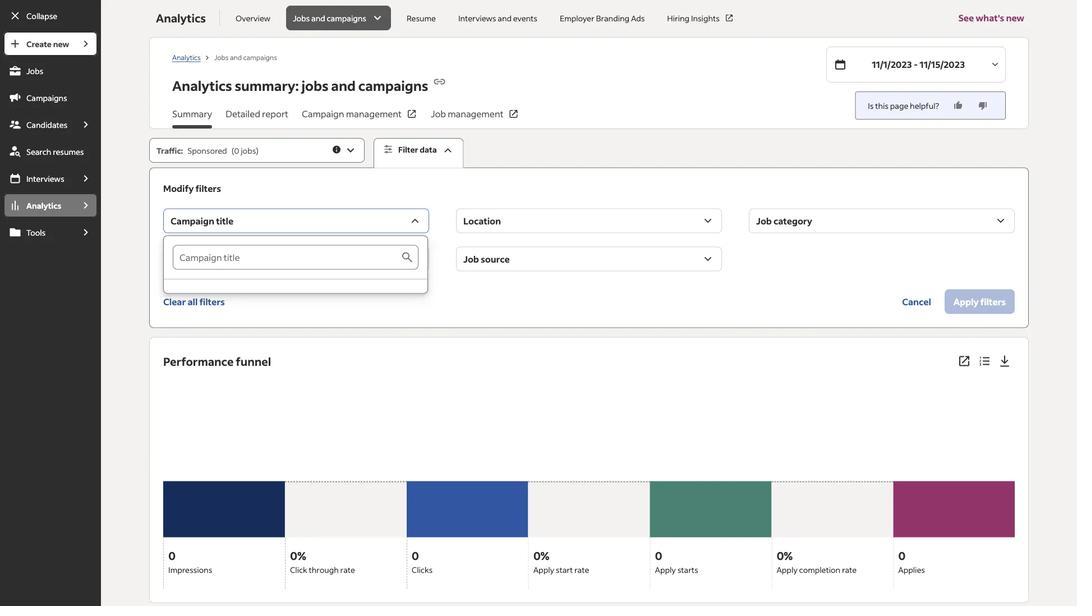 Task type: vqa. For each thing, say whether or not it's contained in the screenshot.
the right Interviews
yes



Task type: locate. For each thing, give the bounding box(es) containing it.
job category
[[757, 215, 813, 227]]

1 vertical spatial campaign
[[171, 215, 214, 227]]

0 horizontal spatial rate
[[341, 565, 355, 575]]

3 rate from the left
[[843, 565, 857, 575]]

filters inside clear all filters button
[[200, 296, 225, 307]]

0 inside 0 apply starts
[[655, 548, 663, 563]]

1 horizontal spatial job
[[464, 253, 479, 265]]

1 horizontal spatial jobs and campaigns
[[293, 13, 367, 23]]

hiring
[[668, 13, 690, 23]]

2 apply completion rate image from the top
[[772, 481, 894, 538]]

1 0% from the left
[[290, 548, 306, 563]]

job down show shareable url icon
[[431, 108, 446, 120]]

clicks image
[[407, 380, 529, 538]]

view detailed report image
[[958, 355, 972, 368]]

0 vertical spatial interviews
[[459, 13, 497, 23]]

sponsored
[[188, 145, 227, 156]]

performance funnel
[[163, 354, 271, 369]]

table view image
[[979, 355, 992, 368]]

job inside popup button
[[757, 215, 772, 227]]

rate inside 0% apply completion rate
[[843, 565, 857, 575]]

analytics summary: jobs and campaigns
[[172, 77, 429, 94]]

campaigns
[[327, 13, 367, 23], [243, 53, 277, 61], [359, 77, 429, 94]]

new right what's
[[1007, 12, 1025, 24]]

2 vertical spatial campaigns
[[359, 77, 429, 94]]

0 vertical spatial jobs and campaigns
[[293, 13, 367, 23]]

apply for 0 apply starts
[[655, 565, 676, 575]]

filter data
[[399, 145, 437, 155]]

1 horizontal spatial 0%
[[534, 548, 550, 563]]

performance
[[163, 354, 234, 369]]

filters right all
[[200, 296, 225, 307]]

apply left start
[[534, 565, 555, 575]]

campaign
[[302, 108, 344, 120], [171, 215, 214, 227]]

0 vertical spatial job
[[431, 108, 446, 120]]

1 apply from the left
[[534, 565, 555, 575]]

jobs
[[293, 13, 310, 23], [214, 53, 229, 61], [26, 66, 43, 76]]

2 vertical spatial job
[[464, 253, 479, 265]]

jobs
[[302, 77, 329, 94], [241, 145, 256, 156]]

rate for 0% click through rate
[[341, 565, 355, 575]]

1 horizontal spatial apply
[[655, 565, 676, 575]]

apply left completion
[[777, 565, 798, 575]]

job left category
[[757, 215, 772, 227]]

clear all filters button
[[163, 289, 225, 314]]

0 inside 0 impressions
[[168, 548, 176, 563]]

insights
[[692, 13, 720, 23]]

0 for 0 apply starts
[[655, 548, 663, 563]]

3 apply from the left
[[777, 565, 798, 575]]

0 horizontal spatial jobs
[[241, 145, 256, 156]]

page
[[891, 100, 909, 111]]

click through rate image
[[285, 380, 407, 538], [285, 481, 407, 538]]

job category button
[[750, 209, 1016, 233]]

1 horizontal spatial new
[[1007, 12, 1025, 24]]

interviews left the events
[[459, 13, 497, 23]]

traffic:
[[157, 145, 183, 156]]

rate right start
[[575, 565, 590, 575]]

1 horizontal spatial rate
[[575, 565, 590, 575]]

1 horizontal spatial interviews
[[459, 13, 497, 23]]

and
[[312, 13, 325, 23], [498, 13, 512, 23], [230, 53, 242, 61], [331, 77, 356, 94]]

0 inside 0 applies
[[899, 548, 906, 563]]

campaign inside dropdown button
[[171, 215, 214, 227]]

1 horizontal spatial campaign
[[302, 108, 344, 120]]

filters right "modify"
[[196, 183, 221, 194]]

campaigns link
[[3, 85, 98, 110]]

interviews down search resumes link
[[26, 173, 64, 184]]

search
[[26, 147, 51, 157]]

2 horizontal spatial apply
[[777, 565, 798, 575]]

jobs and campaigns
[[293, 13, 367, 23], [214, 53, 277, 61]]

0 vertical spatial jobs
[[302, 77, 329, 94]]

interviews and events
[[459, 13, 538, 23]]

2 horizontal spatial job
[[757, 215, 772, 227]]

job left source
[[464, 253, 479, 265]]

rate
[[341, 565, 355, 575], [575, 565, 590, 575], [843, 565, 857, 575]]

0
[[234, 145, 239, 156], [168, 548, 176, 563], [412, 548, 419, 563], [655, 548, 663, 563], [899, 548, 906, 563]]

is
[[869, 100, 874, 111]]

2 apply from the left
[[655, 565, 676, 575]]

apply completion rate image
[[772, 380, 894, 538], [772, 481, 894, 538]]

0% inside 0% apply start rate
[[534, 548, 550, 563]]

1 management from the left
[[346, 108, 402, 120]]

hiring insights link
[[661, 6, 742, 30]]

campaign down the analytics summary: jobs and campaigns
[[302, 108, 344, 120]]

1 click through rate image from the top
[[285, 380, 407, 538]]

0 vertical spatial jobs
[[293, 13, 310, 23]]

apply
[[534, 565, 555, 575], [655, 565, 676, 575], [777, 565, 798, 575]]

0 vertical spatial campaigns
[[327, 13, 367, 23]]

overview link
[[229, 6, 277, 30]]

rate inside 0% click through rate
[[341, 565, 355, 575]]

1 vertical spatial job
[[757, 215, 772, 227]]

show shareable url image
[[433, 75, 447, 88]]

0 impressions
[[168, 548, 212, 575]]

helpful?
[[911, 100, 940, 111]]

new right create
[[53, 39, 69, 49]]

1 rate from the left
[[341, 565, 355, 575]]

click
[[290, 565, 308, 575]]

apply start rate image
[[529, 380, 651, 538], [529, 481, 651, 538]]

0 horizontal spatial 0%
[[290, 548, 306, 563]]

resume link
[[400, 6, 443, 30]]

this page is helpful image
[[953, 100, 965, 111]]

3 0% from the left
[[777, 548, 793, 563]]

0 horizontal spatial analytics link
[[3, 193, 74, 218]]

report
[[262, 108, 289, 120]]

1 vertical spatial new
[[53, 39, 69, 49]]

apply starts image
[[650, 380, 772, 538]]

0 vertical spatial analytics link
[[172, 53, 201, 62]]

1 apply start rate image from the top
[[529, 380, 651, 538]]

new
[[1007, 12, 1025, 24], [53, 39, 69, 49]]

job management link
[[431, 107, 520, 129]]

summary link
[[172, 107, 212, 129]]

-
[[915, 59, 919, 70]]

apply inside 0 apply starts
[[655, 565, 676, 575]]

interviews
[[459, 13, 497, 23], [26, 173, 64, 184]]

2 management from the left
[[448, 108, 504, 120]]

campaign management
[[302, 108, 402, 120]]

0 horizontal spatial jobs
[[26, 66, 43, 76]]

analytics link
[[172, 53, 201, 62], [3, 193, 74, 218]]

this
[[876, 100, 889, 111]]

0 vertical spatial campaign
[[302, 108, 344, 120]]

1 vertical spatial filters
[[200, 296, 225, 307]]

jobs right (
[[241, 145, 256, 156]]

see
[[959, 12, 975, 24]]

0 horizontal spatial management
[[346, 108, 402, 120]]

interviews and events link
[[452, 6, 545, 30]]

job source
[[464, 253, 510, 265]]

branding
[[596, 13, 630, 23]]

0 horizontal spatial job
[[431, 108, 446, 120]]

traffic: sponsored ( 0 jobs )
[[157, 145, 259, 156]]

starts
[[678, 565, 699, 575]]

2 horizontal spatial 0%
[[777, 548, 793, 563]]

11/1/2023
[[873, 59, 913, 70]]

rate inside 0% apply start rate
[[575, 565, 590, 575]]

2 vertical spatial jobs
[[26, 66, 43, 76]]

0% for 0% apply completion rate
[[777, 548, 793, 563]]

1 horizontal spatial management
[[448, 108, 504, 120]]

1 vertical spatial interviews
[[26, 173, 64, 184]]

11/1/2023 - 11/15/2023
[[873, 59, 966, 70]]

apply inside 0% apply completion rate
[[777, 565, 798, 575]]

apply for 0% apply completion rate
[[777, 565, 798, 575]]

2 horizontal spatial rate
[[843, 565, 857, 575]]

jobs up campaign management
[[302, 77, 329, 94]]

resumes
[[53, 147, 84, 157]]

0 horizontal spatial interviews
[[26, 173, 64, 184]]

2 rate from the left
[[575, 565, 590, 575]]

0% inside 0% click through rate
[[290, 548, 306, 563]]

0 vertical spatial new
[[1007, 12, 1025, 24]]

rate right through
[[341, 565, 355, 575]]

menu bar
[[0, 31, 101, 606]]

2 0% from the left
[[534, 548, 550, 563]]

1 vertical spatial jobs and campaigns
[[214, 53, 277, 61]]

source
[[481, 253, 510, 265]]

Campaign title field
[[173, 245, 401, 270]]

applies
[[899, 565, 926, 575]]

1 apply completion rate image from the top
[[772, 380, 894, 538]]

(
[[232, 145, 234, 156]]

0 horizontal spatial new
[[53, 39, 69, 49]]

overview
[[236, 13, 271, 23]]

location button
[[457, 209, 723, 233]]

0 horizontal spatial campaign
[[171, 215, 214, 227]]

apply inside 0% apply start rate
[[534, 565, 555, 575]]

apply left the starts
[[655, 565, 676, 575]]

job inside dropdown button
[[464, 253, 479, 265]]

0 horizontal spatial apply
[[534, 565, 555, 575]]

1 vertical spatial jobs
[[214, 53, 229, 61]]

location
[[464, 215, 501, 227]]

summary
[[172, 108, 212, 120]]

jobs inside button
[[293, 13, 310, 23]]

2 click through rate image from the top
[[285, 481, 407, 538]]

campaign left title
[[171, 215, 214, 227]]

2 horizontal spatial jobs
[[293, 13, 310, 23]]

0 inside 0 clicks
[[412, 548, 419, 563]]

0% inside 0% apply completion rate
[[777, 548, 793, 563]]

0%
[[290, 548, 306, 563], [534, 548, 550, 563], [777, 548, 793, 563]]

rate right completion
[[843, 565, 857, 575]]

cancel
[[903, 296, 932, 307]]



Task type: describe. For each thing, give the bounding box(es) containing it.
jobs link
[[3, 58, 98, 83]]

see what's new
[[959, 12, 1025, 24]]

analytics inside menu bar
[[26, 200, 61, 211]]

0% for 0% click through rate
[[290, 548, 306, 563]]

1 vertical spatial campaigns
[[243, 53, 277, 61]]

what's
[[977, 12, 1005, 24]]

detailed report link
[[226, 107, 289, 129]]

1 horizontal spatial analytics link
[[172, 53, 201, 62]]

applies image
[[894, 380, 1016, 538]]

1 vertical spatial analytics link
[[3, 193, 74, 218]]

through
[[309, 565, 339, 575]]

0 for 0 applies
[[899, 548, 906, 563]]

interviews for interviews
[[26, 173, 64, 184]]

see what's new button
[[959, 0, 1025, 37]]

0 for 0 impressions
[[168, 548, 176, 563]]

employer branding ads
[[560, 13, 645, 23]]

11/15/2023
[[920, 59, 966, 70]]

jobs and campaigns inside button
[[293, 13, 367, 23]]

tools
[[26, 227, 46, 237]]

filter
[[399, 145, 419, 155]]

management for campaign management
[[346, 108, 402, 120]]

0 for 0 clicks
[[412, 548, 419, 563]]

impressions
[[168, 565, 212, 575]]

campaign title
[[171, 215, 234, 227]]

is this page helpful?
[[869, 100, 940, 111]]

collapse
[[26, 11, 57, 21]]

impressions image
[[163, 380, 285, 538]]

new inside menu bar
[[53, 39, 69, 49]]

create
[[26, 39, 52, 49]]

job for job source
[[464, 253, 479, 265]]

0 vertical spatial filters
[[196, 183, 221, 194]]

campaign for campaign title
[[171, 215, 214, 227]]

2 apply start rate image from the top
[[529, 481, 651, 538]]

data
[[420, 145, 437, 155]]

this page is not helpful image
[[978, 100, 989, 111]]

clear all filters
[[163, 296, 225, 307]]

interviews for interviews and events
[[459, 13, 497, 23]]

job for job management
[[431, 108, 446, 120]]

employer branding ads link
[[554, 6, 652, 30]]

management for job management
[[448, 108, 504, 120]]

resume
[[407, 13, 436, 23]]

search resumes
[[26, 147, 84, 157]]

campaign management link
[[302, 107, 418, 129]]

candidates
[[26, 120, 67, 130]]

0% apply start rate
[[534, 548, 590, 575]]

hiring insights
[[668, 13, 720, 23]]

start
[[556, 565, 573, 575]]

0 horizontal spatial jobs and campaigns
[[214, 53, 277, 61]]

rate for 0% apply completion rate
[[843, 565, 857, 575]]

rate for 0% apply start rate
[[575, 565, 590, 575]]

job for job category
[[757, 215, 772, 227]]

summary:
[[235, 77, 299, 94]]

detailed
[[226, 108, 260, 120]]

0% apply completion rate
[[777, 548, 857, 575]]

campaign for campaign management
[[302, 108, 344, 120]]

new inside button
[[1007, 12, 1025, 24]]

all
[[188, 296, 198, 307]]

interviews link
[[3, 166, 74, 191]]

and inside button
[[312, 13, 325, 23]]

menu bar containing create new
[[0, 31, 101, 606]]

export as csv image
[[999, 355, 1012, 368]]

candidates link
[[3, 112, 74, 137]]

modify filters
[[163, 183, 221, 194]]

jobs and campaigns button
[[286, 6, 391, 30]]

collapse button
[[3, 3, 98, 28]]

0 clicks
[[412, 548, 433, 575]]

campaign title list box
[[164, 236, 428, 293]]

campaigns
[[26, 93, 67, 103]]

campaigns inside button
[[327, 13, 367, 23]]

job source button
[[457, 247, 723, 272]]

funnel
[[236, 354, 271, 369]]

1 horizontal spatial jobs
[[302, 77, 329, 94]]

0 applies
[[899, 548, 926, 575]]

campaign title button
[[163, 209, 430, 233]]

apply for 0% apply start rate
[[534, 565, 555, 575]]

search resumes link
[[3, 139, 98, 164]]

0 apply starts
[[655, 548, 699, 575]]

0% click through rate
[[290, 548, 355, 575]]

category
[[774, 215, 813, 227]]

create new
[[26, 39, 69, 49]]

completion
[[800, 565, 841, 575]]

)
[[256, 145, 259, 156]]

filter data button
[[374, 138, 464, 168]]

1 horizontal spatial jobs
[[214, 53, 229, 61]]

cancel button
[[894, 289, 941, 314]]

create new link
[[3, 31, 74, 56]]

employer
[[560, 13, 595, 23]]

ads
[[632, 13, 645, 23]]

modify
[[163, 183, 194, 194]]

title
[[216, 215, 234, 227]]

0% for 0% apply start rate
[[534, 548, 550, 563]]

detailed report
[[226, 108, 289, 120]]

tools link
[[3, 220, 74, 245]]

this filters data based on the type of traffic a job received, not the sponsored status of the job itself. some jobs may receive both sponsored and organic traffic. combined view shows all traffic. image
[[332, 145, 342, 155]]

events
[[514, 13, 538, 23]]

1 vertical spatial jobs
[[241, 145, 256, 156]]

clear
[[163, 296, 186, 307]]

job management
[[431, 108, 504, 120]]



